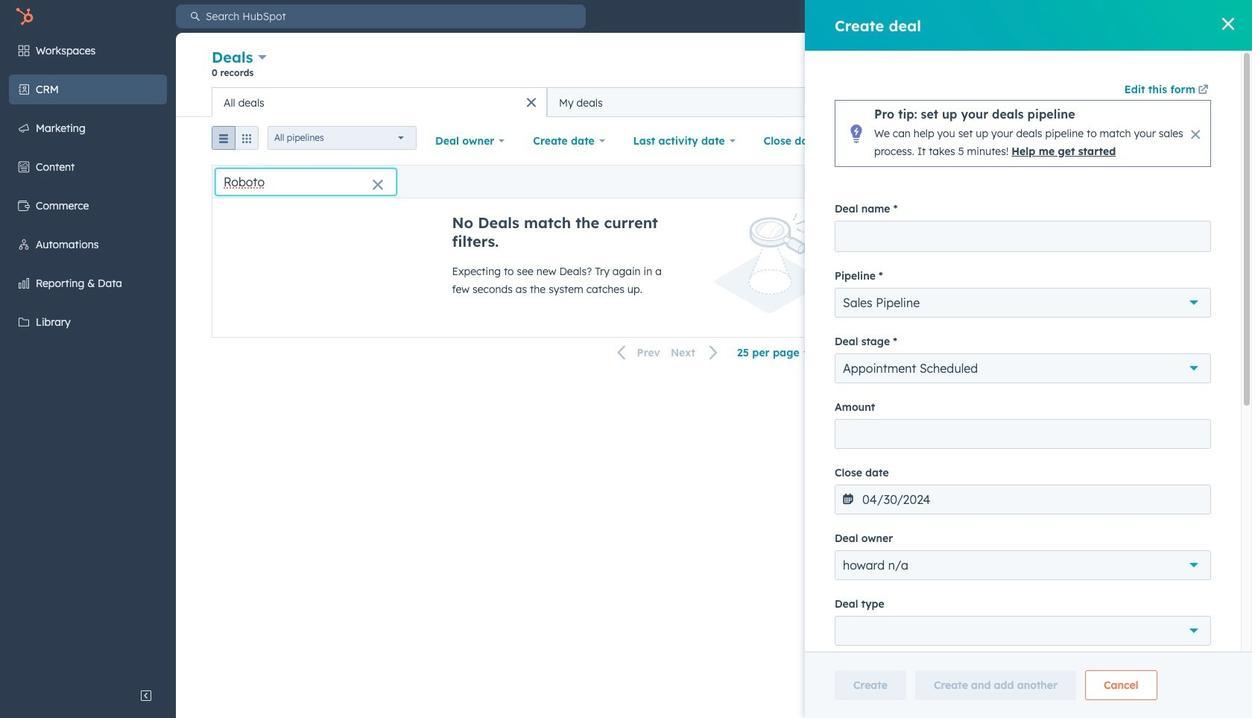 Task type: describe. For each thing, give the bounding box(es) containing it.
0 horizontal spatial menu
[[0, 33, 176, 681]]

marketplaces image
[[1036, 10, 1048, 22]]

pagination navigation
[[609, 343, 728, 363]]



Task type: vqa. For each thing, say whether or not it's contained in the screenshot.
column header
no



Task type: locate. For each thing, give the bounding box(es) containing it.
notifications image
[[1130, 10, 1142, 22]]

clear input image
[[372, 179, 384, 191]]

help image
[[1068, 10, 1080, 22]]

Search name or description search field
[[216, 168, 397, 195]]

group
[[212, 126, 259, 156]]

settings image
[[1099, 10, 1111, 22]]

howard n/a image
[[1179, 10, 1191, 22]]

1 horizontal spatial menu
[[902, 0, 1244, 33]]

banner
[[212, 46, 1217, 87]]

menu
[[902, 0, 1244, 33], [0, 33, 176, 681]]

Search HubSpot search field
[[200, 4, 586, 28]]



